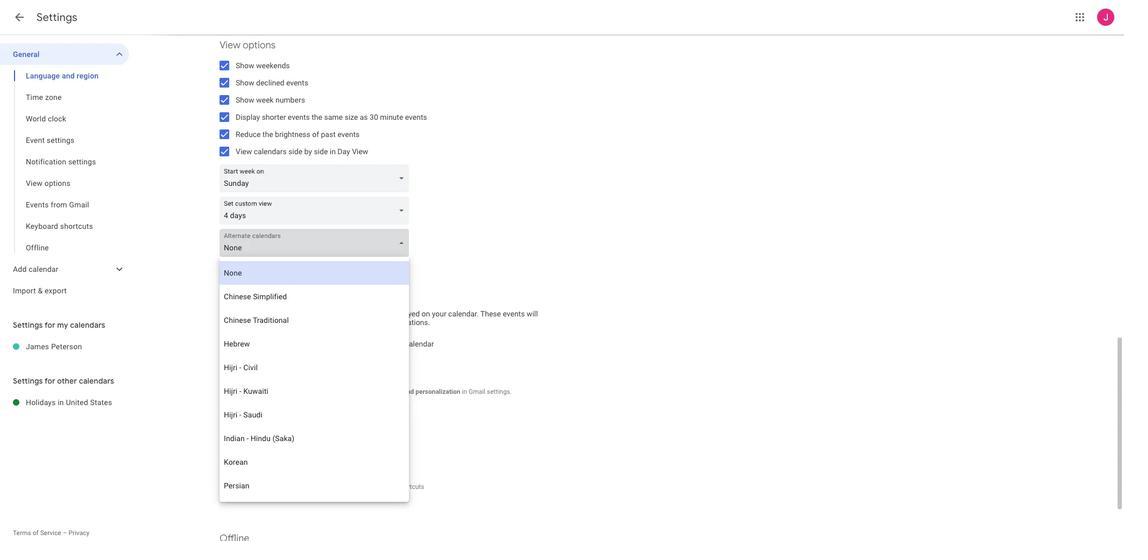 Task type: locate. For each thing, give the bounding box(es) containing it.
group
[[0, 65, 129, 259]]

1 vertical spatial keyboard
[[220, 442, 262, 454]]

2 vertical spatial settings
[[13, 377, 43, 386]]

automatically down things
[[280, 340, 325, 349]]

holidays in united states tree item
[[0, 392, 129, 414]]

from up the keep
[[250, 294, 272, 306]]

you right help on the left of the page
[[236, 319, 248, 327]]

you
[[236, 319, 248, 327], [294, 388, 305, 396]]

zone
[[45, 93, 62, 102]]

–
[[63, 530, 67, 538]]

show left the weekends
[[236, 61, 254, 70]]

settings up "holidays"
[[13, 377, 43, 386]]

from down notification settings
[[51, 201, 67, 209]]

0 vertical spatial and
[[62, 72, 75, 80]]

keyboard
[[26, 222, 58, 231], [220, 442, 262, 454]]

1 vertical spatial keyboard shortcuts
[[220, 442, 306, 454]]

things
[[295, 319, 315, 327]]

general tree item
[[0, 44, 129, 65]]

show events automatically created by gmail in my calendar
[[236, 340, 434, 349]]

1 vertical spatial my
[[393, 340, 403, 349]]

None field
[[220, 165, 413, 193], [220, 197, 413, 225], [220, 229, 413, 257], [220, 165, 413, 193], [220, 197, 413, 225], [220, 229, 413, 257]]

keyboard right available
[[369, 484, 395, 491]]

for up james peterson
[[45, 321, 55, 330]]

1 horizontal spatial side
[[314, 147, 328, 156]]

0 horizontal spatial calendar
[[29, 265, 58, 274]]

2 horizontal spatial and
[[403, 388, 414, 396]]

past
[[321, 130, 336, 139]]

chinese simplified option
[[220, 285, 409, 309]]

1 horizontal spatial on
[[422, 310, 430, 319]]

keep
[[249, 319, 265, 327]]

2 for from the top
[[45, 377, 55, 386]]

view
[[220, 39, 240, 51], [236, 147, 252, 156], [352, 147, 368, 156], [26, 179, 43, 188]]

view options up show weekends
[[220, 39, 275, 51]]

0 horizontal spatial and
[[62, 72, 75, 80]]

1 vertical spatial calendars
[[70, 321, 105, 330]]

mark
[[264, 484, 279, 491]]

hebrew option
[[220, 333, 409, 356]]

view inside tree
[[26, 179, 43, 188]]

0 horizontal spatial you
[[236, 319, 248, 327]]

0 horizontal spatial options
[[45, 179, 70, 188]]

1 vertical spatial settings
[[68, 158, 96, 166]]

1 vertical spatial view options
[[26, 179, 70, 188]]

0 vertical spatial options
[[243, 39, 275, 51]]

features
[[377, 388, 402, 396]]

1 vertical spatial and
[[353, 319, 366, 327]]

of right terms
[[33, 530, 39, 538]]

1 vertical spatial you
[[294, 388, 305, 396]]

the left same
[[312, 113, 322, 122]]

in left day
[[330, 147, 336, 156]]

0 vertical spatial automatically
[[255, 310, 300, 319]]

0 vertical spatial events
[[26, 201, 49, 209]]

and left the region at left
[[62, 72, 75, 80]]

gmail
[[69, 201, 89, 209], [274, 294, 299, 306], [220, 310, 239, 319], [364, 340, 383, 349], [469, 388, 485, 396]]

for up "holidays"
[[45, 377, 55, 386]]

hijri - civil option
[[220, 356, 409, 380]]

from inside events from gmail gmail can automatically create events that can be displayed on your calendar. these events will help you keep track of things like flights and other reservations.
[[250, 294, 272, 306]]

on left your
[[422, 310, 430, 319]]

4 show from the top
[[236, 340, 254, 349]]

keyboard shortcuts
[[26, 222, 93, 231], [220, 442, 306, 454]]

list
[[324, 484, 333, 491]]

0 horizontal spatial keyboard
[[260, 464, 291, 472]]

import & export
[[13, 287, 67, 295]]

0 horizontal spatial keyboard shortcuts
[[26, 222, 93, 231]]

0 vertical spatial keyboard
[[260, 464, 291, 472]]

settings up james
[[13, 321, 43, 330]]

show
[[236, 61, 254, 70], [236, 79, 254, 87], [236, 96, 254, 104], [236, 340, 254, 349]]

gmail up track
[[274, 294, 299, 306]]

by
[[304, 147, 312, 156], [354, 340, 362, 349]]

0 vertical spatial by
[[304, 147, 312, 156]]

privacy link
[[69, 530, 89, 538]]

events for events from gmail
[[26, 201, 49, 209]]

day
[[338, 147, 350, 156]]

in inside to get events from gmail, you must also turn on smart features and personalization in gmail settings. learn more
[[462, 388, 467, 396]]

united
[[66, 399, 88, 407]]

events right get
[[239, 388, 258, 396]]

my up james peterson tree item
[[57, 321, 68, 330]]

settings right notification
[[68, 158, 96, 166]]

1 for from the top
[[45, 321, 55, 330]]

calendar
[[29, 265, 58, 274], [405, 340, 434, 349]]

can right help on the left of the page
[[241, 310, 253, 319]]

show for show week numbers
[[236, 96, 254, 104]]

options up show weekends
[[243, 39, 275, 51]]

in down reservations. at left
[[385, 340, 391, 349]]

my down reservations. at left
[[393, 340, 403, 349]]

1 vertical spatial keyboard
[[369, 484, 395, 491]]

import
[[13, 287, 36, 295]]

on right turn
[[349, 388, 357, 396]]

in right personalization
[[462, 388, 467, 396]]

calendars up peterson
[[70, 321, 105, 330]]

region
[[77, 72, 99, 80]]

1 horizontal spatial by
[[354, 340, 362, 349]]

events right minute
[[405, 113, 427, 122]]

2 can from the left
[[364, 310, 376, 319]]

and right "flights"
[[353, 319, 366, 327]]

view options
[[220, 39, 275, 51], [26, 179, 70, 188]]

1 vertical spatial options
[[45, 179, 70, 188]]

by right created
[[354, 340, 362, 349]]

time
[[26, 93, 43, 102]]

calendars down reduce
[[254, 147, 287, 156]]

time zone
[[26, 93, 62, 102]]

to
[[289, 484, 295, 491]]

1 vertical spatial calendar
[[405, 340, 434, 349]]

of inside events from gmail gmail can automatically create events that can be displayed on your calendar. these events will help you keep track of things like flights and other reservations.
[[286, 319, 293, 327]]

more
[[238, 396, 254, 404]]

view options down notification
[[26, 179, 70, 188]]

other up holidays in united states
[[57, 377, 77, 386]]

0 vertical spatial my
[[57, 321, 68, 330]]

add
[[13, 265, 27, 274]]

notification settings
[[26, 158, 96, 166]]

1 horizontal spatial and
[[353, 319, 366, 327]]

james
[[26, 343, 49, 351]]

settings
[[37, 11, 77, 24], [13, 321, 43, 330], [13, 377, 43, 386]]

add calendar
[[13, 265, 58, 274]]

events down track
[[256, 340, 278, 349]]

james peterson
[[26, 343, 82, 351]]

0 horizontal spatial other
[[57, 377, 77, 386]]

the left list
[[314, 484, 323, 491]]

0 horizontal spatial view options
[[26, 179, 70, 188]]

show down the keep
[[236, 340, 254, 349]]

"?"
[[280, 484, 288, 491]]

1 horizontal spatial keyboard
[[369, 484, 395, 491]]

1 vertical spatial from
[[250, 294, 272, 306]]

world clock
[[26, 115, 66, 123]]

notification
[[26, 158, 66, 166]]

can left be
[[364, 310, 376, 319]]

hijri - kuwaiti option
[[220, 380, 409, 404]]

settings for other calendars
[[13, 377, 114, 386]]

show up display
[[236, 96, 254, 104]]

calendars for settings for other calendars
[[79, 377, 114, 386]]

my
[[57, 321, 68, 330], [393, 340, 403, 349]]

1 vertical spatial by
[[354, 340, 362, 349]]

and
[[62, 72, 75, 80], [353, 319, 366, 327], [403, 388, 414, 396]]

2 vertical spatial and
[[403, 388, 414, 396]]

of left past
[[312, 130, 319, 139]]

declined
[[256, 79, 284, 87]]

keyboard shortcuts up enable
[[220, 442, 306, 454]]

shortcuts
[[60, 222, 93, 231], [264, 442, 306, 454], [293, 464, 325, 472], [397, 484, 424, 491]]

view options inside tree
[[26, 179, 70, 188]]

automatically left create
[[255, 310, 300, 319]]

3 show from the top
[[236, 96, 254, 104]]

0 horizontal spatial my
[[57, 321, 68, 330]]

0 vertical spatial settings
[[37, 11, 77, 24]]

0 horizontal spatial side
[[288, 147, 302, 156]]

events inside events from gmail gmail can automatically create events that can be displayed on your calendar. these events will help you keep track of things like flights and other reservations.
[[220, 294, 248, 306]]

0 vertical spatial from
[[51, 201, 67, 209]]

by down reduce the brightness of past events
[[304, 147, 312, 156]]

0 vertical spatial on
[[422, 310, 430, 319]]

keyboard up offline
[[26, 222, 58, 231]]

from
[[51, 201, 67, 209], [250, 294, 272, 306], [260, 388, 273, 396]]

0 vertical spatial view options
[[220, 39, 275, 51]]

you inside events from gmail gmail can automatically create events that can be displayed on your calendar. these events will help you keep track of things like flights and other reservations.
[[236, 319, 248, 327]]

you left must
[[294, 388, 305, 396]]

events down size
[[338, 130, 360, 139]]

1 horizontal spatial options
[[243, 39, 275, 51]]

1 show from the top
[[236, 61, 254, 70]]

0 vertical spatial settings
[[47, 136, 74, 145]]

0 vertical spatial for
[[45, 321, 55, 330]]

indian - hindu (saka) option
[[220, 427, 409, 451]]

general
[[13, 50, 40, 59]]

keyboard up mark
[[260, 464, 291, 472]]

holidays in united states link
[[26, 392, 129, 414]]

settings right the 'go back' image
[[37, 11, 77, 24]]

you inside to get events from gmail, you must also turn on smart features and personalization in gmail settings. learn more
[[294, 388, 305, 396]]

show weekends
[[236, 61, 290, 70]]

events up reduce the brightness of past events
[[288, 113, 310, 122]]

show down show weekends
[[236, 79, 254, 87]]

0 horizontal spatial on
[[349, 388, 357, 396]]

view down notification
[[26, 179, 43, 188]]

2 show from the top
[[236, 79, 254, 87]]

events up offline
[[26, 201, 49, 209]]

these
[[480, 310, 501, 319]]

settings up notification settings
[[47, 136, 74, 145]]

options up events from gmail
[[45, 179, 70, 188]]

created
[[327, 340, 352, 349]]

settings
[[47, 136, 74, 145], [68, 158, 96, 166]]

learn
[[220, 396, 237, 404]]

calendars
[[254, 147, 287, 156], [70, 321, 105, 330], [79, 377, 114, 386]]

tree
[[0, 44, 129, 302]]

show for show weekends
[[236, 61, 254, 70]]

calendar up &
[[29, 265, 58, 274]]

track
[[267, 319, 284, 327]]

1 vertical spatial events
[[220, 294, 248, 306]]

0 vertical spatial the
[[312, 113, 322, 122]]

gmail down be
[[364, 340, 383, 349]]

options
[[243, 39, 275, 51], [45, 179, 70, 188]]

week
[[256, 96, 274, 104]]

1 vertical spatial for
[[45, 377, 55, 386]]

view down reduce
[[236, 147, 252, 156]]

0 horizontal spatial keyboard
[[26, 222, 58, 231]]

holidays
[[26, 399, 56, 407]]

other right that
[[367, 319, 385, 327]]

export
[[45, 287, 67, 295]]

1 vertical spatial other
[[57, 377, 77, 386]]

1 horizontal spatial you
[[294, 388, 305, 396]]

calendar down reservations. at left
[[405, 340, 434, 349]]

alternate calendars list box
[[220, 257, 409, 503]]

for
[[45, 321, 55, 330], [45, 377, 55, 386]]

calendars up states
[[79, 377, 114, 386]]

size
[[345, 113, 358, 122]]

2 vertical spatial from
[[260, 388, 273, 396]]

calendar inside tree
[[29, 265, 58, 274]]

1 horizontal spatial other
[[367, 319, 385, 327]]

from for events from gmail gmail can automatically create events that can be displayed on your calendar. these events will help you keep track of things like flights and other reservations.
[[250, 294, 272, 306]]

events
[[286, 79, 308, 87], [288, 113, 310, 122], [405, 113, 427, 122], [338, 130, 360, 139], [325, 310, 347, 319], [503, 310, 525, 319], [256, 340, 278, 349], [239, 388, 258, 396]]

and right "features"
[[403, 388, 414, 396]]

get
[[228, 388, 238, 396]]

event
[[26, 136, 45, 145]]

keyboard up enable
[[220, 442, 262, 454]]

personalization
[[415, 388, 460, 396]]

side down reduce the brightness of past events
[[288, 147, 302, 156]]

gmail left settings. on the left bottom of the page
[[469, 388, 485, 396]]

1 horizontal spatial events
[[220, 294, 248, 306]]

peterson
[[51, 343, 82, 351]]

1 vertical spatial on
[[349, 388, 357, 396]]

from left gmail,
[[260, 388, 273, 396]]

1 horizontal spatial can
[[364, 310, 376, 319]]

gmail inside to get events from gmail, you must also turn on smart features and personalization in gmail settings. learn more
[[469, 388, 485, 396]]

of right track
[[286, 319, 293, 327]]

0 horizontal spatial events
[[26, 201, 49, 209]]

of right list
[[335, 484, 341, 491]]

keyboard shortcuts down events from gmail
[[26, 222, 93, 231]]

gmail down notification settings
[[69, 201, 89, 209]]

0 vertical spatial you
[[236, 319, 248, 327]]

settings for settings for other calendars
[[13, 377, 43, 386]]

side down past
[[314, 147, 328, 156]]

2 vertical spatial calendars
[[79, 377, 114, 386]]

side
[[288, 147, 302, 156], [314, 147, 328, 156]]

1 horizontal spatial calendar
[[405, 340, 434, 349]]

0 horizontal spatial can
[[241, 310, 253, 319]]

the down shorter
[[263, 130, 273, 139]]

0 vertical spatial keyboard shortcuts
[[26, 222, 93, 231]]

0 vertical spatial calendar
[[29, 265, 58, 274]]

events up help on the left of the page
[[220, 294, 248, 306]]

in left united
[[58, 399, 64, 407]]

privacy
[[69, 530, 89, 538]]

0 vertical spatial other
[[367, 319, 385, 327]]

1 vertical spatial settings
[[13, 321, 43, 330]]

0 vertical spatial keyboard
[[26, 222, 58, 231]]



Task type: vqa. For each thing, say whether or not it's contained in the screenshot.
middle 3
no



Task type: describe. For each thing, give the bounding box(es) containing it.
shorter
[[262, 113, 286, 122]]

on inside to get events from gmail, you must also turn on smart features and personalization in gmail settings. learn more
[[349, 388, 357, 396]]

1 side from the left
[[288, 147, 302, 156]]

to
[[220, 388, 227, 396]]

2 side from the left
[[314, 147, 328, 156]]

events left that
[[325, 310, 347, 319]]

settings heading
[[37, 11, 77, 24]]

chinese traditional option
[[220, 309, 409, 333]]

calendar.
[[448, 310, 479, 319]]

as
[[360, 113, 368, 122]]

press
[[220, 484, 236, 491]]

display
[[236, 113, 260, 122]]

in inside tree item
[[58, 399, 64, 407]]

weekends
[[256, 61, 290, 70]]

for for other
[[45, 377, 55, 386]]

0 vertical spatial calendars
[[254, 147, 287, 156]]

press question mark "?" to show the list of available keyboard shortcuts
[[220, 484, 424, 491]]

holidays in united states
[[26, 399, 112, 407]]

other inside events from gmail gmail can automatically create events that can be displayed on your calendar. these events will help you keep track of things like flights and other reservations.
[[367, 319, 385, 327]]

must
[[306, 388, 321, 396]]

on inside events from gmail gmail can automatically create events that can be displayed on your calendar. these events will help you keep track of things like flights and other reservations.
[[422, 310, 430, 319]]

will
[[527, 310, 538, 319]]

gmail left the keep
[[220, 310, 239, 319]]

1 can from the left
[[241, 310, 253, 319]]

and inside to get events from gmail, you must also turn on smart features and personalization in gmail settings. learn more
[[403, 388, 414, 396]]

events from gmail
[[26, 201, 89, 209]]

smart
[[358, 388, 376, 396]]

that
[[349, 310, 362, 319]]

none option
[[220, 262, 409, 285]]

show declined events
[[236, 79, 308, 87]]

1 horizontal spatial my
[[393, 340, 403, 349]]

from for events from gmail
[[51, 201, 67, 209]]

minute
[[380, 113, 403, 122]]

tree containing general
[[0, 44, 129, 302]]

flights
[[330, 319, 351, 327]]

go back image
[[13, 11, 26, 24]]

events from gmail gmail can automatically create events that can be displayed on your calendar. these events will help you keep track of things like flights and other reservations.
[[220, 294, 538, 327]]

korean option
[[220, 451, 409, 475]]

reduce the brightness of past events
[[236, 130, 360, 139]]

&
[[38, 287, 43, 295]]

keyboard inside tree
[[26, 222, 58, 231]]

settings for settings
[[37, 11, 77, 24]]

language
[[26, 72, 60, 80]]

events for events from gmail gmail can automatically create events that can be displayed on your calendar. these events will help you keep track of things like flights and other reservations.
[[220, 294, 248, 306]]

terms
[[13, 530, 31, 538]]

30
[[370, 113, 378, 122]]

settings for event settings
[[47, 136, 74, 145]]

turn
[[336, 388, 348, 396]]

service
[[40, 530, 61, 538]]

display shorter events the same size as 30 minute events
[[236, 113, 427, 122]]

be
[[378, 310, 386, 319]]

show
[[297, 484, 312, 491]]

hijri - saudi option
[[220, 404, 409, 427]]

keyboard shortcuts inside tree
[[26, 222, 93, 231]]

settings for notification settings
[[68, 158, 96, 166]]

enable keyboard shortcuts
[[236, 464, 325, 472]]

settings for my calendars
[[13, 321, 105, 330]]

reservations.
[[387, 319, 430, 327]]

events inside to get events from gmail, you must also turn on smart features and personalization in gmail settings. learn more
[[239, 388, 258, 396]]

same
[[324, 113, 343, 122]]

1 vertical spatial the
[[263, 130, 273, 139]]

and inside tree
[[62, 72, 75, 80]]

your
[[432, 310, 446, 319]]

world
[[26, 115, 46, 123]]

reduce
[[236, 130, 261, 139]]

enable
[[236, 464, 258, 472]]

1 horizontal spatial view options
[[220, 39, 275, 51]]

0 horizontal spatial by
[[304, 147, 312, 156]]

2 vertical spatial the
[[314, 484, 323, 491]]

to get events from gmail, you must also turn on smart features and personalization in gmail settings. learn more
[[220, 388, 512, 404]]

displayed
[[388, 310, 420, 319]]

and inside events from gmail gmail can automatically create events that can be displayed on your calendar. these events will help you keep track of things like flights and other reservations.
[[353, 319, 366, 327]]

gmail,
[[275, 388, 293, 396]]

persian option
[[220, 475, 409, 498]]

view up show weekends
[[220, 39, 240, 51]]

numbers
[[275, 96, 305, 104]]

like
[[317, 319, 329, 327]]

automatically inside events from gmail gmail can automatically create events that can be displayed on your calendar. these events will help you keep track of things like flights and other reservations.
[[255, 310, 300, 319]]

event settings
[[26, 136, 74, 145]]

language and region
[[26, 72, 99, 80]]

options inside group
[[45, 179, 70, 188]]

create
[[302, 310, 323, 319]]

available
[[342, 484, 367, 491]]

show week numbers
[[236, 96, 305, 104]]

1 horizontal spatial keyboard shortcuts
[[220, 442, 306, 454]]

gmail inside tree
[[69, 201, 89, 209]]

offline
[[26, 244, 49, 252]]

1 vertical spatial automatically
[[280, 340, 325, 349]]

james peterson tree item
[[0, 336, 129, 358]]

group containing language and region
[[0, 65, 129, 259]]

view calendars side by side in day view
[[236, 147, 368, 156]]

events left will
[[503, 310, 525, 319]]

for for my
[[45, 321, 55, 330]]

view right day
[[352, 147, 368, 156]]

states
[[90, 399, 112, 407]]

help
[[220, 319, 234, 327]]

clock
[[48, 115, 66, 123]]

1 horizontal spatial keyboard
[[220, 442, 262, 454]]

also
[[323, 388, 335, 396]]

brightness
[[275, 130, 310, 139]]

calendars for settings for my calendars
[[70, 321, 105, 330]]

terms of service link
[[13, 530, 61, 538]]

show for show declined events
[[236, 79, 254, 87]]

question
[[237, 484, 262, 491]]

terms of service – privacy
[[13, 530, 89, 538]]

events up numbers
[[286, 79, 308, 87]]

show for show events automatically created by gmail in my calendar
[[236, 340, 254, 349]]

from inside to get events from gmail, you must also turn on smart features and personalization in gmail settings. learn more
[[260, 388, 273, 396]]

settings for settings for my calendars
[[13, 321, 43, 330]]



